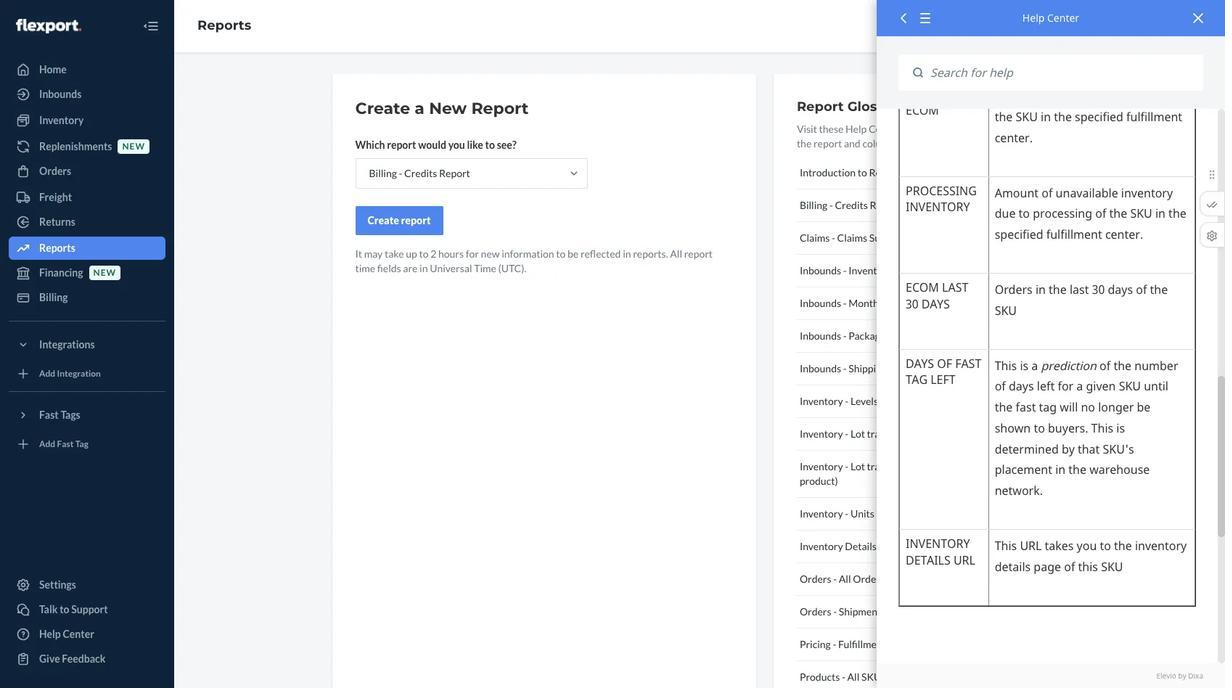 Task type: locate. For each thing, give the bounding box(es) containing it.
1 vertical spatial reports link
[[9, 237, 166, 260]]

report up see?
[[472, 99, 529, 118]]

1 vertical spatial credits
[[835, 199, 868, 211]]

inventory up 'orders - all orders'
[[800, 540, 844, 553]]

term
[[911, 508, 933, 520]]

0 horizontal spatial new
[[93, 268, 116, 278]]

see?
[[497, 139, 517, 151]]

- down the claims - claims submitted at the top right of the page
[[844, 264, 847, 277]]

home
[[39, 63, 67, 76]]

claims - claims submitted
[[800, 232, 916, 244]]

lot inside button
[[851, 428, 866, 440]]

claims left submitted
[[838, 232, 868, 244]]

- left the 'packages'
[[844, 330, 847, 342]]

report up these
[[797, 99, 844, 115]]

- for pricing - fulfillment fees for skus button
[[833, 638, 837, 651]]

inventory inside inventory - lot tracking and fefo (single product)
[[800, 460, 844, 473]]

- up orders - shipments
[[834, 573, 837, 585]]

inventory down product)
[[800, 508, 844, 520]]

by
[[1179, 671, 1187, 681]]

- up inventory - units in long term storage
[[846, 460, 849, 473]]

1 vertical spatial center
[[869, 123, 900, 135]]

claims - claims submitted button
[[797, 222, 1034, 255]]

fields
[[377, 262, 401, 274]]

inventory - units in long term storage button
[[797, 498, 1034, 531]]

reporting
[[870, 166, 914, 179]]

help center
[[1023, 11, 1080, 25], [39, 628, 94, 640]]

reconciliation down inbounds - packages button
[[911, 362, 974, 375]]

inbounds down 'home'
[[39, 88, 82, 100]]

0 vertical spatial a
[[415, 99, 425, 118]]

inventory for inventory - lot tracking and fefo (single product)
[[800, 460, 844, 473]]

- inside button
[[834, 573, 837, 585]]

articles
[[902, 123, 935, 135]]

2 fefo from the top
[[924, 460, 950, 473]]

1 vertical spatial reconciliation
[[889, 297, 952, 309]]

2 vertical spatial in
[[877, 508, 885, 520]]

(utc).
[[499, 262, 527, 274]]

0 vertical spatial in
[[623, 248, 631, 260]]

1 horizontal spatial center
[[869, 123, 900, 135]]

help center up search search box
[[1023, 11, 1080, 25]]

are
[[403, 262, 418, 274]]

- left shipping
[[844, 362, 847, 375]]

fefo inside inventory - lot tracking and fefo (single product)
[[924, 460, 950, 473]]

inventory left levels
[[800, 395, 844, 407]]

to left reporting on the top right
[[858, 166, 868, 179]]

1 vertical spatial and
[[906, 428, 922, 440]]

2 tracking from the top
[[867, 460, 904, 473]]

report down reporting on the top right
[[870, 199, 901, 211]]

1 vertical spatial new
[[481, 248, 500, 260]]

storage inside inventory details - reserve storage button
[[923, 540, 957, 553]]

1 vertical spatial for
[[911, 638, 924, 651]]

- right products
[[842, 671, 846, 683]]

create for create report
[[368, 214, 399, 227]]

elevio by dixa link
[[899, 671, 1204, 681]]

center up column
[[869, 123, 900, 135]]

and down inventory - lot tracking and fefo (all products) button
[[906, 460, 922, 473]]

1 horizontal spatial for
[[911, 638, 924, 651]]

create report
[[368, 214, 431, 227]]

lot
[[851, 428, 866, 440], [851, 460, 866, 473]]

to left be
[[556, 248, 566, 260]]

inbounds up inbounds - packages
[[800, 297, 842, 309]]

- down introduction
[[830, 199, 833, 211]]

help center up give feedback
[[39, 628, 94, 640]]

skus up counts
[[926, 638, 950, 651]]

all inside button
[[848, 671, 860, 683]]

lot down "inventory - levels today"
[[851, 428, 866, 440]]

orders for orders
[[39, 165, 71, 177]]

1 horizontal spatial billing - credits report
[[800, 199, 901, 211]]

new for replenishments
[[122, 141, 145, 152]]

reports link
[[198, 18, 251, 34], [9, 237, 166, 260]]

inventory for inventory details - reserve storage
[[800, 540, 844, 553]]

it may take up to 2 hours for new information to be reflected in reports. all report time fields are in universal time (utc).
[[355, 248, 713, 274]]

for inside it may take up to 2 hours for new information to be reflected in reports. all report time fields are in universal time (utc).
[[466, 248, 479, 260]]

storage inside inventory - units in long term storage button
[[935, 508, 970, 520]]

fefo left (all
[[924, 428, 950, 440]]

in left reports. at the top right of page
[[623, 248, 631, 260]]

talk
[[39, 603, 58, 616]]

report left the would
[[387, 139, 416, 151]]

0 vertical spatial create
[[355, 99, 410, 118]]

create inside button
[[368, 214, 399, 227]]

lot up units
[[851, 460, 866, 473]]

add fast tag
[[39, 439, 89, 450]]

report glossary
[[797, 99, 906, 115]]

orders inside 'orders - shipments' button
[[800, 606, 832, 618]]

claims down introduction
[[800, 232, 830, 244]]

a right get
[[965, 123, 970, 135]]

0 horizontal spatial for
[[466, 248, 479, 260]]

fees
[[888, 638, 909, 651]]

1 horizontal spatial reports link
[[198, 18, 251, 34]]

add for add fast tag
[[39, 439, 55, 450]]

skus left with
[[862, 671, 886, 683]]

2 vertical spatial billing
[[39, 291, 68, 304]]

orders up freight
[[39, 165, 71, 177]]

0 vertical spatial lot
[[851, 428, 866, 440]]

help up "give"
[[39, 628, 61, 640]]

and left column
[[845, 137, 861, 150]]

0 horizontal spatial a
[[415, 99, 425, 118]]

1 horizontal spatial billing
[[369, 167, 397, 179]]

- left monthly
[[844, 297, 847, 309]]

create up may
[[368, 214, 399, 227]]

1 add from the top
[[39, 368, 55, 379]]

a left new
[[415, 99, 425, 118]]

new up billing link
[[93, 268, 116, 278]]

2 horizontal spatial help
[[1023, 11, 1045, 25]]

inventory up monthly
[[849, 264, 893, 277]]

1 vertical spatial a
[[965, 123, 970, 135]]

for
[[466, 248, 479, 260], [911, 638, 924, 651]]

0 vertical spatial fast
[[39, 409, 59, 421]]

- for claims - claims submitted 'button'
[[832, 232, 836, 244]]

1 vertical spatial lot
[[851, 460, 866, 473]]

1 vertical spatial storage
[[923, 540, 957, 553]]

all
[[670, 248, 683, 260], [839, 573, 851, 585], [848, 671, 860, 683]]

1 vertical spatial help
[[846, 123, 867, 135]]

up
[[406, 248, 417, 260]]

with
[[888, 671, 910, 683]]

2 horizontal spatial center
[[1048, 11, 1080, 25]]

report up up
[[401, 214, 431, 227]]

tracking down today
[[867, 428, 904, 440]]

2 vertical spatial and
[[906, 460, 922, 473]]

2 add from the top
[[39, 439, 55, 450]]

to left get
[[937, 123, 946, 135]]

glossary
[[848, 99, 906, 115]]

1 vertical spatial billing
[[800, 199, 828, 211]]

get
[[948, 123, 963, 135]]

storage right term
[[935, 508, 970, 520]]

details
[[846, 540, 877, 553]]

time
[[474, 262, 497, 274]]

0 vertical spatial skus
[[926, 638, 950, 651]]

tracking down inventory - lot tracking and fefo (all products)
[[867, 460, 904, 473]]

storage right reserve
[[923, 540, 957, 553]]

0 vertical spatial new
[[122, 141, 145, 152]]

0 horizontal spatial credits
[[405, 167, 437, 179]]

0 vertical spatial storage
[[935, 508, 970, 520]]

1 vertical spatial create
[[368, 214, 399, 227]]

returns link
[[9, 211, 166, 234]]

orders - all orders
[[800, 573, 885, 585]]

tracking for (single
[[867, 460, 904, 473]]

- for the inbounds - inventory reconciliation button
[[844, 264, 847, 277]]

1 tracking from the top
[[867, 428, 904, 440]]

1 vertical spatial add
[[39, 439, 55, 450]]

Search search field
[[924, 54, 1204, 91]]

details.
[[898, 137, 929, 150]]

report down these
[[814, 137, 843, 150]]

fast left tags
[[39, 409, 59, 421]]

1 vertical spatial help center
[[39, 628, 94, 640]]

billing - credits report down the would
[[369, 167, 470, 179]]

- down "inventory - levels today"
[[846, 428, 849, 440]]

give feedback button
[[9, 648, 166, 671]]

(single
[[952, 460, 981, 473]]

counts
[[936, 671, 968, 683]]

- up inbounds - inventory reconciliation
[[832, 232, 836, 244]]

1 vertical spatial fast
[[57, 439, 74, 450]]

inbounds left the 'packages'
[[800, 330, 842, 342]]

- for inbounds - monthly reconciliation button
[[844, 297, 847, 309]]

and down inventory - levels today button
[[906, 428, 922, 440]]

give feedback
[[39, 653, 106, 665]]

2 lot from the top
[[851, 460, 866, 473]]

-
[[399, 167, 403, 179], [830, 199, 833, 211], [832, 232, 836, 244], [844, 264, 847, 277], [844, 297, 847, 309], [844, 330, 847, 342], [844, 362, 847, 375], [846, 395, 849, 407], [846, 428, 849, 440], [846, 460, 849, 473], [846, 508, 849, 520], [879, 540, 883, 553], [834, 573, 837, 585], [834, 606, 837, 618], [833, 638, 837, 651], [842, 671, 846, 683]]

all right reports. at the top right of page
[[670, 248, 683, 260]]

which report would you like to see?
[[355, 139, 517, 151]]

fefo left (single
[[924, 460, 950, 473]]

orders up orders - shipments
[[800, 573, 832, 585]]

0 vertical spatial reports
[[198, 18, 251, 34]]

- for inventory - lot tracking and fefo (single product) button
[[846, 460, 849, 473]]

billing down introduction
[[800, 199, 828, 211]]

inbounds down the claims - claims submitted at the top right of the page
[[800, 264, 842, 277]]

add left integration
[[39, 368, 55, 379]]

1 horizontal spatial help
[[846, 123, 867, 135]]

0 horizontal spatial in
[[420, 262, 428, 274]]

fefo for (single
[[924, 460, 950, 473]]

2 vertical spatial center
[[63, 628, 94, 640]]

inventory down "inventory - levels today"
[[800, 428, 844, 440]]

add integration
[[39, 368, 101, 379]]

0 vertical spatial fefo
[[924, 428, 950, 440]]

0 horizontal spatial skus
[[862, 671, 886, 683]]

to inside visit these help center articles to get a description of the report and column details.
[[937, 123, 946, 135]]

billing down financing
[[39, 291, 68, 304]]

- inside 'button'
[[832, 232, 836, 244]]

skus inside pricing - fulfillment fees for skus button
[[926, 638, 950, 651]]

fast left tag
[[57, 439, 74, 450]]

- left shipments in the right bottom of the page
[[834, 606, 837, 618]]

and for inventory - lot tracking and fefo (single product)
[[906, 460, 922, 473]]

support
[[71, 603, 108, 616]]

and inside inventory - lot tracking and fefo (single product)
[[906, 460, 922, 473]]

1 horizontal spatial new
[[122, 141, 145, 152]]

0 horizontal spatial reports
[[39, 242, 75, 254]]

universal
[[430, 262, 472, 274]]

- for inbounds - packages button
[[844, 330, 847, 342]]

2 vertical spatial new
[[93, 268, 116, 278]]

0 vertical spatial credits
[[405, 167, 437, 179]]

help
[[1023, 11, 1045, 25], [846, 123, 867, 135], [39, 628, 61, 640]]

0 vertical spatial billing - credits report
[[369, 167, 470, 179]]

- inside inventory - lot tracking and fefo (single product)
[[846, 460, 849, 473]]

integrations
[[39, 338, 95, 351]]

tracking inside inventory - lot tracking and fefo (single product)
[[867, 460, 904, 473]]

1 vertical spatial fefo
[[924, 460, 950, 473]]

orders inside orders link
[[39, 165, 71, 177]]

billing - credits report down the introduction to reporting on the right top of the page
[[800, 199, 901, 211]]

all inside button
[[839, 573, 851, 585]]

help down report glossary
[[846, 123, 867, 135]]

orders
[[39, 165, 71, 177], [800, 573, 832, 585], [853, 573, 885, 585], [800, 606, 832, 618]]

0 vertical spatial billing
[[369, 167, 397, 179]]

0 vertical spatial and
[[845, 137, 861, 150]]

inventory up product)
[[800, 460, 844, 473]]

1 lot from the top
[[851, 428, 866, 440]]

new up time
[[481, 248, 500, 260]]

reconciliation
[[894, 264, 958, 277], [889, 297, 952, 309], [911, 362, 974, 375]]

1 fefo from the top
[[924, 428, 950, 440]]

orders for orders - shipments
[[800, 606, 832, 618]]

0 vertical spatial tracking
[[867, 428, 904, 440]]

inventory - lot tracking and fefo (all products)
[[800, 428, 1010, 440]]

inventory for inventory - units in long term storage
[[800, 508, 844, 520]]

2 horizontal spatial in
[[877, 508, 885, 520]]

report
[[472, 99, 529, 118], [797, 99, 844, 115], [439, 167, 470, 179], [870, 199, 901, 211]]

2 vertical spatial all
[[848, 671, 860, 683]]

1 horizontal spatial skus
[[926, 638, 950, 651]]

1 vertical spatial all
[[839, 573, 851, 585]]

inbounds for inbounds - inventory reconciliation
[[800, 264, 842, 277]]

like
[[467, 139, 484, 151]]

reconciliation down the inbounds - inventory reconciliation button
[[889, 297, 952, 309]]

introduction to reporting button
[[797, 157, 1034, 190]]

- left levels
[[846, 395, 849, 407]]

- for inbounds - shipping plan reconciliation button on the bottom
[[844, 362, 847, 375]]

billing down which
[[369, 167, 397, 179]]

2 horizontal spatial billing
[[800, 199, 828, 211]]

inventory details - reserve storage button
[[797, 531, 1034, 563]]

1 vertical spatial tracking
[[867, 460, 904, 473]]

center down talk to support
[[63, 628, 94, 640]]

all up orders - shipments
[[839, 573, 851, 585]]

billing inside button
[[800, 199, 828, 211]]

all right products
[[848, 671, 860, 683]]

to right like
[[485, 139, 495, 151]]

credits down the would
[[405, 167, 437, 179]]

1 horizontal spatial help center
[[1023, 11, 1080, 25]]

- left units
[[846, 508, 849, 520]]

add for add integration
[[39, 368, 55, 379]]

2 vertical spatial help
[[39, 628, 61, 640]]

to
[[937, 123, 946, 135], [485, 139, 495, 151], [858, 166, 868, 179], [419, 248, 429, 260], [556, 248, 566, 260], [60, 603, 69, 616]]

reconciliation for inbounds - monthly reconciliation
[[889, 297, 952, 309]]

elevio by dixa
[[1157, 671, 1204, 681]]

0 vertical spatial for
[[466, 248, 479, 260]]

inventory - lot tracking and fefo (single product) button
[[797, 451, 1034, 498]]

credits down the introduction to reporting on the right top of the page
[[835, 199, 868, 211]]

for up time
[[466, 248, 479, 260]]

of
[[1024, 123, 1033, 135]]

1 vertical spatial skus
[[862, 671, 886, 683]]

it
[[355, 248, 362, 260]]

center up search search box
[[1048, 11, 1080, 25]]

for right fees
[[911, 638, 924, 651]]

inbounds down inbounds - packages
[[800, 362, 842, 375]]

report right reports. at the top right of page
[[685, 248, 713, 260]]

help up search search box
[[1023, 11, 1045, 25]]

0 vertical spatial all
[[670, 248, 683, 260]]

skus inside the products - all skus with alias counts button
[[862, 671, 886, 683]]

- right pricing
[[833, 638, 837, 651]]

1 vertical spatial billing - credits report
[[800, 199, 901, 211]]

and inside button
[[906, 428, 922, 440]]

a
[[415, 99, 425, 118], [965, 123, 970, 135]]

to right talk
[[60, 603, 69, 616]]

storage
[[935, 508, 970, 520], [923, 540, 957, 553]]

1 horizontal spatial a
[[965, 123, 970, 135]]

- for 'orders - shipments' button
[[834, 606, 837, 618]]

0 vertical spatial center
[[1048, 11, 1080, 25]]

lot for inventory - lot tracking and fefo (all products)
[[851, 428, 866, 440]]

for inside button
[[911, 638, 924, 651]]

0 vertical spatial reconciliation
[[894, 264, 958, 277]]

orders up shipments in the right bottom of the page
[[853, 573, 885, 585]]

0 vertical spatial reports link
[[198, 18, 251, 34]]

new up orders link
[[122, 141, 145, 152]]

orders for orders - all orders
[[800, 573, 832, 585]]

visit
[[797, 123, 818, 135]]

in left long
[[877, 508, 885, 520]]

new
[[122, 141, 145, 152], [481, 248, 500, 260], [93, 268, 116, 278]]

and
[[845, 137, 861, 150], [906, 428, 922, 440], [906, 460, 922, 473]]

0 horizontal spatial help center
[[39, 628, 94, 640]]

orders up pricing
[[800, 606, 832, 618]]

0 horizontal spatial center
[[63, 628, 94, 640]]

inbounds - inventory reconciliation
[[800, 264, 958, 277]]

orders - shipments button
[[797, 596, 1034, 629]]

2 horizontal spatial new
[[481, 248, 500, 260]]

in right are
[[420, 262, 428, 274]]

reconciliation down claims - claims submitted 'button'
[[894, 264, 958, 277]]

fefo inside inventory - lot tracking and fefo (all products) button
[[924, 428, 950, 440]]

0 horizontal spatial claims
[[800, 232, 830, 244]]

tracking inside inventory - lot tracking and fefo (all products) button
[[867, 428, 904, 440]]

tracking
[[867, 428, 904, 440], [867, 460, 904, 473]]

add down the fast tags
[[39, 439, 55, 450]]

inventory - levels today button
[[797, 386, 1034, 418]]

inventory up replenishments
[[39, 114, 84, 126]]

help center link
[[9, 623, 166, 646]]

inbounds
[[39, 88, 82, 100], [800, 264, 842, 277], [800, 297, 842, 309], [800, 330, 842, 342], [800, 362, 842, 375]]

report inside visit these help center articles to get a description of the report and column details.
[[814, 137, 843, 150]]

create up which
[[355, 99, 410, 118]]

0 horizontal spatial reports link
[[9, 237, 166, 260]]

0 vertical spatial add
[[39, 368, 55, 379]]

feedback
[[62, 653, 106, 665]]

lot inside inventory - lot tracking and fefo (single product)
[[851, 460, 866, 473]]

reserve
[[885, 540, 921, 553]]

1 vertical spatial in
[[420, 262, 428, 274]]

close navigation image
[[142, 17, 160, 35]]

1 horizontal spatial claims
[[838, 232, 868, 244]]

these
[[820, 123, 844, 135]]

pricing - fulfillment fees for skus button
[[797, 629, 1034, 662]]

1 horizontal spatial credits
[[835, 199, 868, 211]]

monthly
[[849, 297, 887, 309]]

may
[[364, 248, 383, 260]]



Task type: describe. For each thing, give the bounding box(es) containing it.
credits inside button
[[835, 199, 868, 211]]

packages
[[849, 330, 890, 342]]

new inside it may take up to 2 hours for new information to be reflected in reports. all report time fields are in universal time (utc).
[[481, 248, 500, 260]]

1 horizontal spatial in
[[623, 248, 631, 260]]

products)
[[967, 428, 1010, 440]]

- down the which report would you like to see?
[[399, 167, 403, 179]]

and for inventory - lot tracking and fefo (all products)
[[906, 428, 922, 440]]

- for inventory - lot tracking and fefo (all products) button
[[846, 428, 849, 440]]

home link
[[9, 58, 166, 81]]

products - all skus with alias counts
[[800, 671, 968, 683]]

inbounds - monthly reconciliation button
[[797, 288, 1034, 320]]

inbounds - inventory reconciliation button
[[797, 255, 1034, 288]]

inventory - lot tracking and fefo (all products) button
[[797, 418, 1034, 451]]

inbounds for inbounds - monthly reconciliation
[[800, 297, 842, 309]]

help center inside help center link
[[39, 628, 94, 640]]

fulfillment
[[839, 638, 887, 651]]

0 vertical spatial help center
[[1023, 11, 1080, 25]]

add fast tag link
[[9, 433, 166, 456]]

2 vertical spatial reconciliation
[[911, 362, 974, 375]]

long
[[887, 508, 909, 520]]

you
[[448, 139, 465, 151]]

all for orders
[[839, 573, 851, 585]]

take
[[385, 248, 404, 260]]

orders - all orders button
[[797, 563, 1034, 596]]

flexport logo image
[[16, 19, 81, 33]]

reflected
[[581, 248, 621, 260]]

fast inside dropdown button
[[39, 409, 59, 421]]

shipments
[[839, 606, 886, 618]]

to inside button
[[60, 603, 69, 616]]

which
[[355, 139, 385, 151]]

today
[[881, 395, 907, 407]]

(all
[[952, 428, 965, 440]]

report inside button
[[870, 199, 901, 211]]

replenishments
[[39, 140, 112, 152]]

in inside button
[[877, 508, 885, 520]]

freight link
[[9, 186, 166, 209]]

billing - credits report inside button
[[800, 199, 901, 211]]

visit these help center articles to get a description of the report and column details.
[[797, 123, 1033, 150]]

inventory details - reserve storage
[[800, 540, 957, 553]]

to left the '2'
[[419, 248, 429, 260]]

returns
[[39, 216, 75, 228]]

talk to support
[[39, 603, 108, 616]]

- for billing - credits report button
[[830, 199, 833, 211]]

inbounds for inbounds
[[39, 88, 82, 100]]

inbounds for inbounds - packages
[[800, 330, 842, 342]]

units
[[851, 508, 875, 520]]

introduction to reporting
[[800, 166, 914, 179]]

all inside it may take up to 2 hours for new information to be reflected in reports. all report time fields are in universal time (utc).
[[670, 248, 683, 260]]

tag
[[75, 439, 89, 450]]

create report button
[[355, 206, 443, 235]]

tags
[[61, 409, 80, 421]]

inventory - units in long term storage
[[800, 508, 970, 520]]

product)
[[800, 475, 838, 487]]

- for orders - all orders button
[[834, 573, 837, 585]]

elevio
[[1157, 671, 1177, 681]]

products - all skus with alias counts button
[[797, 662, 1034, 688]]

lot for inventory - lot tracking and fefo (single product)
[[851, 460, 866, 473]]

0 horizontal spatial billing
[[39, 291, 68, 304]]

alias
[[912, 671, 934, 683]]

inbounds - monthly reconciliation
[[800, 297, 952, 309]]

fefo for (all
[[924, 428, 950, 440]]

orders - shipments
[[800, 606, 886, 618]]

and inside visit these help center articles to get a description of the report and column details.
[[845, 137, 861, 150]]

reconciliation for inbounds - inventory reconciliation
[[894, 264, 958, 277]]

new for financing
[[93, 268, 116, 278]]

pricing - fulfillment fees for skus
[[800, 638, 950, 651]]

tracking for (all
[[867, 428, 904, 440]]

a inside visit these help center articles to get a description of the report and column details.
[[965, 123, 970, 135]]

center inside visit these help center articles to get a description of the report and column details.
[[869, 123, 900, 135]]

inventory link
[[9, 109, 166, 132]]

hours
[[439, 248, 464, 260]]

levels
[[851, 395, 879, 407]]

inbounds - packages button
[[797, 320, 1034, 353]]

all for products
[[848, 671, 860, 683]]

settings
[[39, 579, 76, 591]]

fast tags
[[39, 409, 80, 421]]

help inside visit these help center articles to get a description of the report and column details.
[[846, 123, 867, 135]]

create for create a new report
[[355, 99, 410, 118]]

0 horizontal spatial billing - credits report
[[369, 167, 470, 179]]

billing - credits report button
[[797, 190, 1034, 222]]

to inside button
[[858, 166, 868, 179]]

- for the products - all skus with alias counts button at the bottom of page
[[842, 671, 846, 683]]

report down you
[[439, 167, 470, 179]]

0 horizontal spatial help
[[39, 628, 61, 640]]

integration
[[57, 368, 101, 379]]

- for inventory - levels today button
[[846, 395, 849, 407]]

plan
[[889, 362, 909, 375]]

2
[[431, 248, 437, 260]]

add integration link
[[9, 362, 166, 386]]

billing link
[[9, 286, 166, 309]]

1 horizontal spatial reports
[[198, 18, 251, 34]]

time
[[355, 262, 376, 274]]

reports.
[[633, 248, 669, 260]]

report inside create report button
[[401, 214, 431, 227]]

fast tags button
[[9, 404, 166, 427]]

2 claims from the left
[[838, 232, 868, 244]]

inventory for inventory - levels today
[[800, 395, 844, 407]]

- for inventory - units in long term storage button
[[846, 508, 849, 520]]

inventory - lot tracking and fefo (single product)
[[800, 460, 981, 487]]

create a new report
[[355, 99, 529, 118]]

information
[[502, 248, 555, 260]]

settings link
[[9, 574, 166, 597]]

column
[[863, 137, 896, 150]]

freight
[[39, 191, 72, 203]]

1 vertical spatial reports
[[39, 242, 75, 254]]

inventory - levels today
[[800, 395, 907, 407]]

inbounds - packages
[[800, 330, 890, 342]]

1 claims from the left
[[800, 232, 830, 244]]

inventory for inventory - lot tracking and fefo (all products)
[[800, 428, 844, 440]]

shipping
[[849, 362, 887, 375]]

- right details
[[879, 540, 883, 553]]

talk to support button
[[9, 598, 166, 622]]

0 vertical spatial help
[[1023, 11, 1045, 25]]

submitted
[[870, 232, 916, 244]]

inbounds for inbounds - shipping plan reconciliation
[[800, 362, 842, 375]]

financing
[[39, 266, 83, 279]]

inventory for inventory
[[39, 114, 84, 126]]

report inside it may take up to 2 hours for new information to be reflected in reports. all report time fields are in universal time (utc).
[[685, 248, 713, 260]]

inbounds - shipping plan reconciliation button
[[797, 353, 1034, 386]]



Task type: vqa. For each thing, say whether or not it's contained in the screenshot.
Available
no



